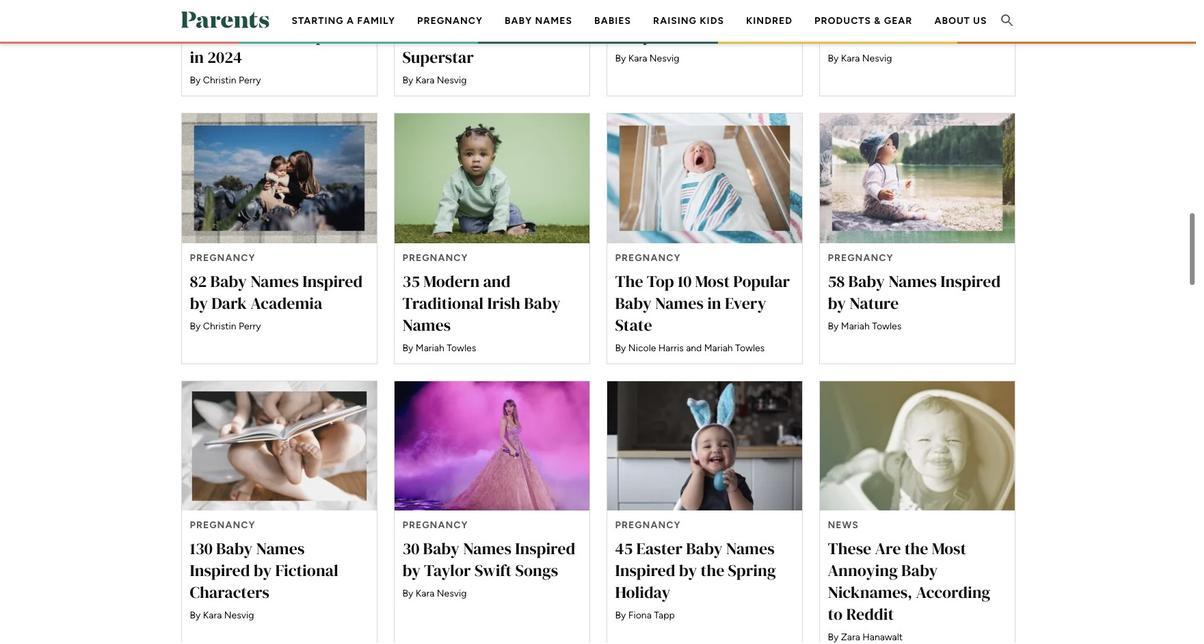 Task type: describe. For each thing, give the bounding box(es) containing it.
newborn baby yawning image
[[607, 113, 802, 243]]

the
[[615, 270, 643, 293]]

name
[[277, 2, 318, 25]]

names inside header navigation
[[535, 15, 573, 27]]

annoying
[[828, 560, 898, 582]]

names inside 58 baby names inspired by nature
[[889, 270, 937, 293]]

baby inside 82 baby names inspired by dark academia
[[210, 270, 247, 293]]

names inside 45 easter baby names inspired by the spring holiday
[[726, 538, 775, 561]]

about
[[935, 15, 970, 27]]

by for 130 baby names inspired by fictional characters
[[254, 560, 272, 582]]

baby inside 35 holiday-inspired baby names
[[615, 24, 652, 46]]

the inside these are the most annoying baby nicknames, according to reddit
[[905, 538, 929, 561]]

inspired inside baby names inspired by science
[[920, 2, 980, 25]]

rockstar
[[423, 2, 488, 25]]

130
[[190, 538, 213, 561]]

high angle portrait of cute baby sticking out tongue while sitting on high chair at home image
[[820, 381, 1015, 511]]

names inside 40 rockstar baby names for your future superstar
[[532, 2, 580, 25]]

raising kids link
[[653, 15, 724, 27]]

baby names inspired by science
[[828, 2, 1002, 46]]

most for the
[[932, 538, 967, 561]]

image of taylor swift performing onstage with a pink background image
[[394, 381, 589, 511]]

35 holiday-inspired baby names
[[615, 2, 757, 46]]

names inside 82 baby names inspired by dark academia
[[250, 270, 299, 293]]

popular inside these baby name trends will be popular in 2024
[[298, 24, 355, 46]]

your
[[427, 24, 461, 46]]

45
[[615, 538, 633, 561]]

names inside 30 baby names inspired by taylor swift songs
[[463, 538, 512, 561]]

by inside baby names inspired by science
[[984, 2, 1002, 25]]

for
[[403, 24, 424, 46]]

about us link
[[935, 15, 987, 27]]

about us
[[935, 15, 987, 27]]

130 baby names inspired by fictional characters link
[[181, 381, 377, 644]]

trends
[[190, 24, 241, 46]]

inspired inside 45 easter baby names inspired by the spring holiday
[[615, 560, 676, 582]]

swift
[[475, 560, 512, 582]]

baby in green shirt sitting on grass with green background image
[[394, 113, 589, 243]]

products & gear link
[[815, 15, 913, 27]]

fictional
[[275, 560, 339, 582]]

these for these are the most annoying baby nicknames, according to reddit
[[828, 538, 872, 561]]

40
[[403, 2, 420, 25]]

science
[[828, 24, 883, 46]]

baby sitting on the shore of a lake. image
[[820, 113, 1015, 243]]

every
[[725, 292, 767, 314]]

names inside 35 holiday-inspired baby names
[[655, 24, 704, 46]]

names inside 130 baby names inspired by fictional characters
[[256, 538, 305, 561]]

top
[[647, 270, 674, 293]]

cheerful laughing baby wearing blue bunny ears and holding blue easter egg image
[[607, 381, 802, 511]]

130 baby names inspired by fictional characters
[[190, 538, 339, 604]]

82 baby names inspired by dark academia
[[190, 270, 363, 314]]

40 rockstar baby names for your future superstar link
[[394, 0, 590, 96]]

baby inside baby names inspired by science
[[828, 2, 865, 25]]

these baby name trends will be popular in 2024
[[190, 2, 355, 68]]

45 easter baby names inspired by the spring holiday link
[[606, 381, 803, 644]]

future
[[464, 24, 513, 46]]

40 rockstar baby names for your future superstar
[[403, 2, 580, 68]]

raising kids
[[653, 15, 724, 27]]

will
[[244, 24, 273, 46]]

names inside 35 modern and traditional irish baby names
[[403, 314, 451, 336]]

products & gear
[[815, 15, 913, 27]]

mother and daughter in a black cabbage field image
[[182, 113, 377, 243]]

names inside baby names inspired by science
[[868, 2, 917, 25]]

babies
[[595, 15, 631, 27]]

baby inside 130 baby names inspired by fictional characters
[[216, 538, 253, 561]]

baby inside header navigation
[[505, 15, 532, 27]]

gear
[[884, 15, 913, 27]]

2024
[[207, 46, 242, 68]]

45 easter baby names inspired by the spring holiday
[[615, 538, 776, 604]]

starting a family
[[292, 15, 395, 27]]

baby inside 35 modern and traditional irish baby names
[[524, 292, 561, 314]]

visit parents' homepage image
[[181, 12, 269, 28]]

a
[[347, 15, 354, 27]]

35 modern and traditional irish baby names link
[[394, 113, 590, 364]]

in for 2024
[[190, 46, 204, 68]]

by for 30 baby names inspired by taylor swift songs
[[403, 560, 421, 582]]

35 for traditional
[[403, 270, 420, 293]]

holiday-
[[636, 2, 697, 25]]

songs
[[515, 560, 558, 582]]

family
[[357, 15, 395, 27]]

starting a family link
[[292, 15, 395, 27]]



Task type: vqa. For each thing, say whether or not it's contained in the screenshot.
TOYS within , and provide screen-free entertainment. Plus, the toys are just so darn
no



Task type: locate. For each thing, give the bounding box(es) containing it.
holiday
[[615, 582, 671, 604]]

by left nature
[[828, 292, 846, 314]]

in left 2024
[[190, 46, 204, 68]]

by right holiday
[[679, 560, 697, 582]]

inspired
[[697, 2, 757, 25], [920, 2, 980, 25], [302, 270, 363, 293], [941, 270, 1001, 293], [515, 538, 575, 561], [190, 560, 250, 582], [615, 560, 676, 582]]

products
[[815, 15, 871, 27]]

most for 10
[[695, 270, 730, 293]]

baby names inspired by science link
[[819, 0, 1015, 96]]

nicknames,
[[828, 582, 913, 604]]

by for 58 baby names inspired by nature
[[828, 292, 846, 314]]

1 vertical spatial these
[[828, 538, 872, 561]]

in
[[190, 46, 204, 68], [707, 292, 721, 314]]

baby inside these are the most annoying baby nicknames, according to reddit
[[902, 560, 938, 582]]

header navigation
[[281, 0, 998, 85]]

these
[[190, 2, 233, 25], [828, 538, 872, 561]]

popular
[[298, 24, 355, 46], [733, 270, 790, 293]]

the top 10 most popular baby names in every state
[[615, 270, 790, 336]]

in inside these baby name trends will be popular in 2024
[[190, 46, 204, 68]]

irish
[[487, 292, 521, 314]]

pregnancy
[[417, 15, 483, 27]]

kindred
[[746, 15, 793, 27]]

by for 82 baby names inspired by dark academia
[[190, 292, 208, 314]]

these up 2024
[[190, 2, 233, 25]]

in left every
[[707, 292, 721, 314]]

by
[[984, 2, 1002, 25], [190, 292, 208, 314], [828, 292, 846, 314], [254, 560, 272, 582], [403, 560, 421, 582], [679, 560, 697, 582]]

inspired inside 130 baby names inspired by fictional characters
[[190, 560, 250, 582]]

are
[[875, 538, 901, 561]]

by right about
[[984, 2, 1002, 25]]

taylor
[[424, 560, 471, 582]]

30 baby names inspired by taylor swift songs
[[403, 538, 575, 582]]

0 horizontal spatial popular
[[298, 24, 355, 46]]

baby names link
[[505, 15, 573, 27]]

1 horizontal spatial the
[[905, 538, 929, 561]]

these are the most annoying baby nicknames, according to reddit link
[[819, 381, 1015, 644]]

35 left holiday-
[[615, 2, 633, 25]]

to
[[828, 604, 843, 626]]

35
[[615, 2, 633, 25], [403, 270, 420, 293]]

1 vertical spatial most
[[932, 538, 967, 561]]

in for every
[[707, 292, 721, 314]]

these inside these are the most annoying baby nicknames, according to reddit
[[828, 538, 872, 561]]

names inside the top 10 most popular baby names in every state
[[655, 292, 704, 314]]

the right are at the bottom of the page
[[905, 538, 929, 561]]

baby inside 45 easter baby names inspired by the spring holiday
[[686, 538, 723, 561]]

these for these baby name trends will be popular in 2024
[[190, 2, 233, 25]]

easter
[[636, 538, 683, 561]]

30 baby names inspired by taylor swift songs link
[[394, 381, 590, 644]]

0 horizontal spatial most
[[695, 270, 730, 293]]

modern
[[424, 270, 480, 293]]

babies link
[[595, 15, 631, 27]]

baby inside 40 rockstar baby names for your future superstar
[[492, 2, 528, 25]]

0 horizontal spatial 35
[[403, 270, 420, 293]]

&
[[874, 15, 881, 27]]

these left are at the bottom of the page
[[828, 538, 872, 561]]

traditional
[[403, 292, 484, 314]]

0 vertical spatial popular
[[298, 24, 355, 46]]

35 holiday-inspired baby names link
[[606, 0, 803, 96]]

according
[[916, 582, 991, 604]]

58
[[828, 270, 845, 293]]

30
[[403, 538, 420, 561]]

starting
[[292, 15, 344, 27]]

these inside these baby name trends will be popular in 2024
[[190, 2, 233, 25]]

0 horizontal spatial these
[[190, 2, 233, 25]]

0 vertical spatial 35
[[615, 2, 633, 25]]

1 horizontal spatial in
[[707, 292, 721, 314]]

1 vertical spatial popular
[[733, 270, 790, 293]]

superstar
[[403, 46, 474, 68]]

and
[[483, 270, 511, 293]]

spring
[[728, 560, 776, 582]]

names
[[532, 2, 580, 25], [868, 2, 917, 25], [535, 15, 573, 27], [655, 24, 704, 46], [250, 270, 299, 293], [889, 270, 937, 293], [655, 292, 704, 314], [403, 314, 451, 336], [256, 538, 305, 561], [463, 538, 512, 561], [726, 538, 775, 561]]

the top 10 most popular baby names in every state link
[[606, 113, 803, 364]]

by left dark
[[190, 292, 208, 314]]

by left taylor at the left
[[403, 560, 421, 582]]

by left fictional
[[254, 560, 272, 582]]

popular inside the top 10 most popular baby names in every state
[[733, 270, 790, 293]]

by inside 130 baby names inspired by fictional characters
[[254, 560, 272, 582]]

1 horizontal spatial most
[[932, 538, 967, 561]]

baby inside these baby name trends will be popular in 2024
[[237, 2, 274, 25]]

0 vertical spatial most
[[695, 270, 730, 293]]

58 baby names inspired by nature
[[828, 270, 1001, 314]]

academia
[[251, 292, 323, 314]]

inspired inside 82 baby names inspired by dark academia
[[302, 270, 363, 293]]

inspired inside 30 baby names inspired by taylor swift songs
[[515, 538, 575, 561]]

82 baby names inspired by dark academia link
[[181, 113, 377, 364]]

the left spring
[[701, 560, 725, 582]]

58 baby names inspired by nature link
[[819, 113, 1015, 364]]

1 vertical spatial in
[[707, 292, 721, 314]]

the inside 45 easter baby names inspired by the spring holiday
[[701, 560, 725, 582]]

pregnancy link
[[417, 15, 483, 27]]

35 inside 35 modern and traditional irish baby names
[[403, 270, 420, 293]]

1 horizontal spatial popular
[[733, 270, 790, 293]]

baby reading book with mom on her lap image
[[182, 381, 377, 511]]

baby inside 30 baby names inspired by taylor swift songs
[[423, 538, 460, 561]]

0 horizontal spatial the
[[701, 560, 725, 582]]

35 left modern
[[403, 270, 420, 293]]

reddit
[[846, 604, 894, 626]]

these baby name trends will be popular in 2024 link
[[181, 0, 377, 96]]

most
[[695, 270, 730, 293], [932, 538, 967, 561]]

most up according
[[932, 538, 967, 561]]

most inside these are the most annoying baby nicknames, according to reddit
[[932, 538, 967, 561]]

35 modern and traditional irish baby names
[[403, 270, 561, 336]]

dark
[[212, 292, 247, 314]]

inspired inside 58 baby names inspired by nature
[[941, 270, 1001, 293]]

most inside the top 10 most popular baby names in every state
[[695, 270, 730, 293]]

by inside 45 easter baby names inspired by the spring holiday
[[679, 560, 697, 582]]

these are the most annoying baby nicknames, according to reddit
[[828, 538, 991, 626]]

82
[[190, 270, 207, 293]]

kids
[[700, 15, 724, 27]]

baby names
[[505, 15, 573, 27]]

baby inside 58 baby names inspired by nature
[[849, 270, 885, 293]]

0 vertical spatial these
[[190, 2, 233, 25]]

1 vertical spatial 35
[[403, 270, 420, 293]]

35 inside 35 holiday-inspired baby names
[[615, 2, 633, 25]]

inspired inside 35 holiday-inspired baby names
[[697, 2, 757, 25]]

in inside the top 10 most popular baby names in every state
[[707, 292, 721, 314]]

baby
[[237, 2, 274, 25], [492, 2, 528, 25], [828, 2, 865, 25], [505, 15, 532, 27], [615, 24, 652, 46], [210, 270, 247, 293], [849, 270, 885, 293], [524, 292, 561, 314], [615, 292, 652, 314], [216, 538, 253, 561], [423, 538, 460, 561], [686, 538, 723, 561], [902, 560, 938, 582]]

by inside 30 baby names inspired by taylor swift songs
[[403, 560, 421, 582]]

by inside 82 baby names inspired by dark academia
[[190, 292, 208, 314]]

search image
[[999, 12, 1015, 29]]

state
[[615, 314, 652, 336]]

nature
[[850, 292, 899, 314]]

1 horizontal spatial 35
[[615, 2, 633, 25]]

35 for baby
[[615, 2, 633, 25]]

baby inside the top 10 most popular baby names in every state
[[615, 292, 652, 314]]

the
[[905, 538, 929, 561], [701, 560, 725, 582]]

us
[[973, 15, 987, 27]]

0 vertical spatial in
[[190, 46, 204, 68]]

most right 10
[[695, 270, 730, 293]]

raising
[[653, 15, 697, 27]]

by inside 58 baby names inspired by nature
[[828, 292, 846, 314]]

kindred link
[[746, 15, 793, 27]]

characters
[[190, 582, 269, 604]]

1 horizontal spatial these
[[828, 538, 872, 561]]

10
[[678, 270, 692, 293]]

0 horizontal spatial in
[[190, 46, 204, 68]]

be
[[276, 24, 295, 46]]



